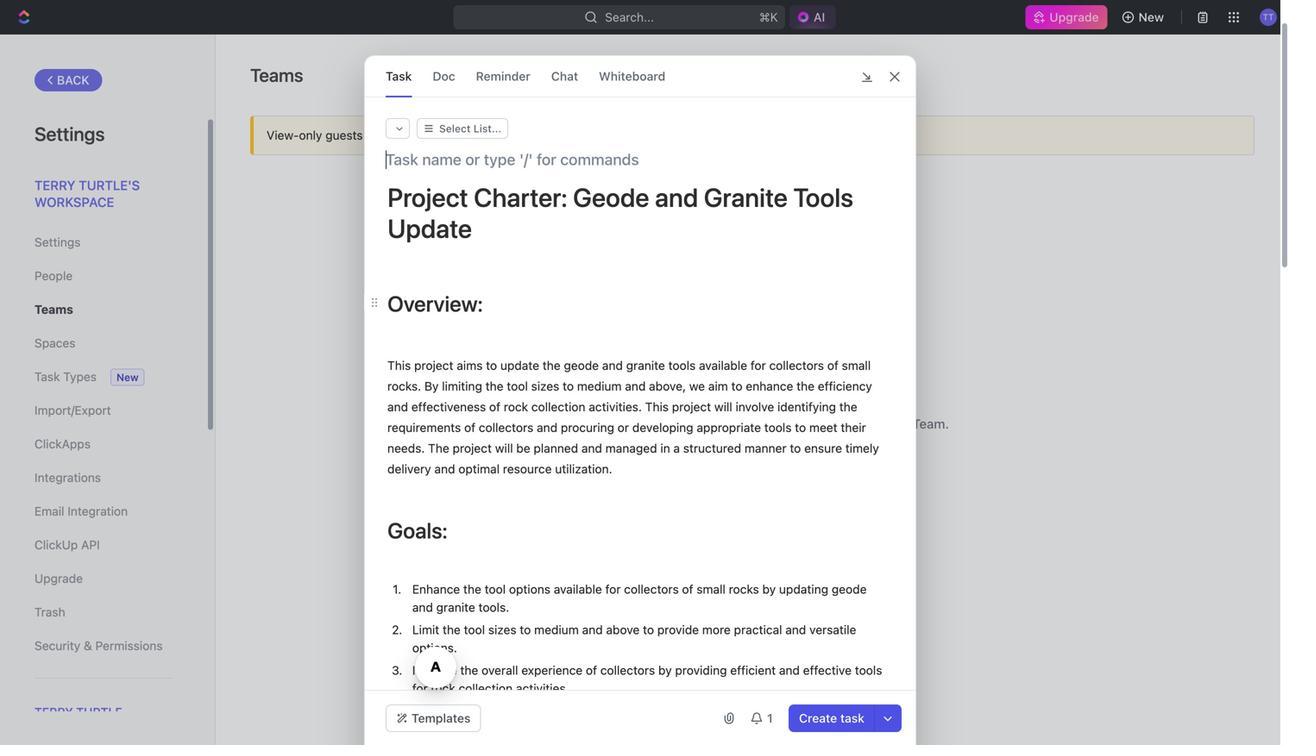 Task type: vqa. For each thing, say whether or not it's contained in the screenshot.
TABLE
no



Task type: locate. For each thing, give the bounding box(es) containing it.
1 horizontal spatial new
[[1139, 10, 1165, 24]]

spaces link
[[35, 329, 172, 358]]

upgrade left new button
[[1050, 10, 1100, 24]]

collection inside enhance the tool options available for collectors of small rocks by updating geode and granite tools. limit the tool sizes to medium and above to provide more practical and versatile options. improve the overall experience of collectors by providing efficient and effective tools for rock collection activities.
[[459, 682, 513, 696]]

collection up the you
[[532, 400, 586, 414]]

1 vertical spatial project
[[672, 400, 712, 414]]

project up optimal
[[453, 442, 492, 456]]

workspace
[[35, 195, 114, 210]]

0 horizontal spatial rock
[[431, 682, 456, 696]]

0 vertical spatial settings
[[35, 123, 105, 145]]

by down identifying
[[811, 417, 826, 432]]

0 vertical spatial rock
[[504, 400, 528, 414]]

and up planned
[[537, 421, 558, 435]]

geode up versatile
[[832, 583, 867, 597]]

0 horizontal spatial by
[[659, 664, 672, 678]]

0 vertical spatial geode
[[564, 359, 599, 373]]

rock down update
[[504, 400, 528, 414]]

0 vertical spatial task
[[386, 69, 412, 83]]

tools right effective
[[855, 664, 883, 678]]

overview:
[[388, 291, 483, 317]]

clickup api
[[35, 538, 100, 553]]

0 vertical spatial sizes
[[531, 379, 560, 394]]

activities. inside this project aims to update the geode and granite tools available for collectors of small rocks. by limiting the tool sizes to medium and above, we aim to enhance the efficiency and effectiveness of rock collection activities. this project will involve identifying the requirements of collectors and procuring or developing appropriate tools to meet their needs. the project will be planned and managed in a structured manner to ensure timely delivery and optimal resource utilization.
[[589, 400, 642, 414]]

planned
[[534, 442, 579, 456]]

in
[[661, 442, 671, 456]]

1 vertical spatial sizes
[[489, 623, 517, 638]]

1 vertical spatial by
[[763, 583, 776, 597]]

settings down back link
[[35, 123, 105, 145]]

trash link
[[35, 598, 172, 628]]

medium inside enhance the tool options available for collectors of small rocks by updating geode and granite tools. limit the tool sizes to medium and above to provide more practical and versatile options. improve the overall experience of collectors by providing efficient and effective tools for rock collection activities.
[[535, 623, 579, 638]]

a right in
[[674, 442, 680, 456]]

security
[[35, 639, 80, 654]]

terry
[[35, 178, 75, 193], [35, 706, 73, 720]]

available up aim
[[699, 359, 748, 373]]

of up provide
[[682, 583, 694, 597]]

settings
[[35, 123, 105, 145], [35, 235, 81, 250]]

1 horizontal spatial collection
[[532, 400, 586, 414]]

tool down tools.
[[464, 623, 485, 638]]

of right experience
[[586, 664, 597, 678]]

appropriate
[[697, 421, 761, 435]]

1 horizontal spatial granite
[[627, 359, 666, 373]]

new inside settings element
[[117, 372, 139, 384]]

terry up workspace
[[35, 178, 75, 193]]

rocks.
[[388, 379, 421, 394]]

doc
[[433, 69, 456, 83]]

1 horizontal spatial task
[[386, 69, 412, 83]]

to right aims
[[486, 359, 497, 373]]

and down task name or type '/' for commands text field
[[655, 182, 699, 213]]

trash
[[35, 606, 65, 620]]

collection down overall
[[459, 682, 513, 696]]

task left types
[[35, 370, 60, 384]]

start
[[780, 417, 808, 432]]

1 vertical spatial task
[[35, 370, 60, 384]]

be inside this project aims to update the geode and granite tools available for collectors of small rocks. by limiting the tool sizes to medium and above, we aim to enhance the efficiency and effectiveness of rock collection activities. this project will involve identifying the requirements of collectors and procuring or developing appropriate tools to meet their needs. the project will be planned and managed in a structured manner to ensure timely delivery and optimal resource utilization.
[[517, 442, 531, 456]]

0 horizontal spatial new
[[117, 372, 139, 384]]

of up 'efficiency'
[[828, 359, 839, 373]]

0 vertical spatial tools
[[669, 359, 696, 373]]

upgrade
[[1050, 10, 1100, 24], [35, 572, 83, 586]]

0 horizontal spatial tools
[[669, 359, 696, 373]]

terry left turtle
[[35, 706, 73, 720]]

of down the effectiveness on the left of the page
[[464, 421, 476, 435]]

0 horizontal spatial upgrade
[[35, 572, 83, 586]]

integrations link
[[35, 464, 172, 493]]

0 vertical spatial available
[[699, 359, 748, 373]]

the right update
[[543, 359, 561, 373]]

terry inside terry turtle's workspace
[[35, 178, 75, 193]]

2 terry from the top
[[35, 706, 73, 720]]

0 horizontal spatial geode
[[564, 359, 599, 373]]

0 horizontal spatial upgrade link
[[35, 565, 172, 594]]

to down identifying
[[795, 421, 807, 435]]

medium up experience
[[535, 623, 579, 638]]

0 vertical spatial small
[[842, 359, 871, 373]]

1 settings from the top
[[35, 123, 105, 145]]

tool down update
[[507, 379, 528, 394]]

collectors up provide
[[624, 583, 679, 597]]

2 vertical spatial tools
[[855, 664, 883, 678]]

of right the effectiveness on the left of the page
[[490, 400, 501, 414]]

view-only guests who are added to teams will automatically be converted to paid guests.
[[267, 128, 767, 142]]

0 horizontal spatial be
[[517, 442, 531, 456]]

automatically
[[527, 128, 602, 142]]

will up resource
[[495, 442, 513, 456]]

by right rocks
[[763, 583, 776, 597]]

0 vertical spatial tool
[[507, 379, 528, 394]]

turtle's
[[79, 178, 140, 193]]

2 vertical spatial for
[[413, 682, 428, 696]]

the right limiting
[[486, 379, 504, 394]]

teams link
[[35, 295, 172, 325]]

settings up people
[[35, 235, 81, 250]]

0 horizontal spatial a
[[674, 442, 680, 456]]

security & permissions link
[[35, 632, 172, 661]]

and down procuring
[[582, 442, 603, 456]]

granite down "enhance"
[[437, 601, 476, 615]]

0 horizontal spatial available
[[554, 583, 602, 597]]

granite
[[627, 359, 666, 373], [437, 601, 476, 615]]

activities.
[[589, 400, 642, 414], [516, 682, 569, 696]]

more
[[703, 623, 731, 638]]

1 vertical spatial upgrade link
[[35, 565, 172, 594]]

upgrade down clickup
[[35, 572, 83, 586]]

1 vertical spatial geode
[[832, 583, 867, 597]]

1 vertical spatial medium
[[535, 623, 579, 638]]

small inside this project aims to update the geode and granite tools available for collectors of small rocks. by limiting the tool sizes to medium and above, we aim to enhance the efficiency and effectiveness of rock collection activities. this project will involve identifying the requirements of collectors and procuring or developing appropriate tools to meet their needs. the project will be planned and managed in a structured manner to ensure timely delivery and optimal resource utilization.
[[842, 359, 871, 373]]

search...
[[605, 10, 655, 24]]

by left providing
[[659, 664, 672, 678]]

a left new
[[874, 417, 881, 432]]

1 horizontal spatial a
[[874, 417, 881, 432]]

don't
[[582, 417, 614, 432]]

1 horizontal spatial tools
[[765, 421, 792, 435]]

updating
[[780, 583, 829, 597]]

small
[[842, 359, 871, 373], [697, 583, 726, 597]]

1 horizontal spatial small
[[842, 359, 871, 373]]

geode inside enhance the tool options available for collectors of small rocks by updating geode and granite tools. limit the tool sizes to medium and above to provide more practical and versatile options. improve the overall experience of collectors by providing efficient and effective tools for rock collection activities.
[[832, 583, 867, 597]]

0 vertical spatial new
[[1139, 10, 1165, 24]]

0 vertical spatial for
[[751, 359, 766, 373]]

0 vertical spatial upgrade
[[1050, 10, 1100, 24]]

1 horizontal spatial upgrade
[[1050, 10, 1100, 24]]

the up identifying
[[797, 379, 815, 394]]

tools
[[669, 359, 696, 373], [765, 421, 792, 435], [855, 664, 883, 678]]

0 vertical spatial collection
[[532, 400, 586, 414]]

structured
[[684, 442, 742, 456]]

activities. up or
[[589, 400, 642, 414]]

1 vertical spatial available
[[554, 583, 602, 597]]

of
[[828, 359, 839, 373], [490, 400, 501, 414], [464, 421, 476, 435], [682, 583, 694, 597], [586, 664, 597, 678]]

2 vertical spatial by
[[659, 664, 672, 678]]

the left overall
[[461, 664, 479, 678]]

1 horizontal spatial by
[[763, 583, 776, 597]]

new inside button
[[1139, 10, 1165, 24]]

Task name or type '/' for commands text field
[[386, 149, 899, 170]]

email integration link
[[35, 497, 172, 527]]

for up enhance
[[751, 359, 766, 373]]

0 vertical spatial medium
[[577, 379, 622, 394]]

0 vertical spatial this
[[388, 359, 411, 373]]

turtle
[[76, 706, 122, 720]]

geode
[[564, 359, 599, 373], [832, 583, 867, 597]]

1 horizontal spatial rock
[[504, 400, 528, 414]]

integration
[[68, 505, 128, 519]]

1 vertical spatial be
[[517, 442, 531, 456]]

project charter: geode and granite tools update dialog
[[364, 55, 917, 746]]

tools up above,
[[669, 359, 696, 373]]

rock
[[504, 400, 528, 414], [431, 682, 456, 696]]

be up resource
[[517, 442, 531, 456]]

small inside enhance the tool options available for collectors of small rocks by updating geode and granite tools. limit the tool sizes to medium and above to provide more practical and versatile options. improve the overall experience of collectors by providing efficient and effective tools for rock collection activities.
[[697, 583, 726, 597]]

activities. down experience
[[516, 682, 569, 696]]

upgrade inside settings element
[[35, 572, 83, 586]]

1 horizontal spatial for
[[606, 583, 621, 597]]

available right options
[[554, 583, 602, 597]]

1 vertical spatial tools
[[765, 421, 792, 435]]

to
[[452, 128, 463, 142], [682, 128, 693, 142], [486, 359, 497, 373], [563, 379, 574, 394], [732, 379, 743, 394], [795, 421, 807, 435], [790, 442, 802, 456], [520, 623, 531, 638], [643, 623, 654, 638]]

will right 'list...'
[[506, 128, 524, 142]]

integrations
[[35, 471, 101, 485]]

efficiency
[[818, 379, 873, 394]]

upgrade link up trash link
[[35, 565, 172, 594]]

provide
[[658, 623, 699, 638]]

the
[[543, 359, 561, 373], [486, 379, 504, 394], [797, 379, 815, 394], [840, 400, 858, 414], [464, 583, 482, 597], [443, 623, 461, 638], [461, 664, 479, 678]]

task inside project charter: geode and granite tools update dialog
[[386, 69, 412, 83]]

1 horizontal spatial available
[[699, 359, 748, 373]]

0 vertical spatial granite
[[627, 359, 666, 373]]

and left above,
[[625, 379, 646, 394]]

sizes down update
[[531, 379, 560, 394]]

guests
[[326, 128, 363, 142]]

terry for terry turtle
[[35, 706, 73, 720]]

by
[[811, 417, 826, 432], [763, 583, 776, 597], [659, 664, 672, 678]]

1 vertical spatial a
[[674, 442, 680, 456]]

import/export
[[35, 404, 111, 418]]

select list...
[[439, 123, 502, 135]]

1 vertical spatial granite
[[437, 601, 476, 615]]

teams
[[250, 64, 303, 86], [467, 128, 503, 142], [35, 303, 73, 317], [674, 417, 713, 432]]

1 vertical spatial settings
[[35, 235, 81, 250]]

adding
[[829, 417, 871, 432]]

for up above in the left bottom of the page
[[606, 583, 621, 597]]

geode up the you
[[564, 359, 599, 373]]

1 horizontal spatial activities.
[[589, 400, 642, 414]]

available inside enhance the tool options available for collectors of small rocks by updating geode and granite tools. limit the tool sizes to medium and above to provide more practical and versatile options. improve the overall experience of collectors by providing efficient and effective tools for rock collection activities.
[[554, 583, 602, 597]]

collectors up enhance
[[770, 359, 824, 373]]

clickapps
[[35, 437, 91, 452]]

a
[[874, 417, 881, 432], [674, 442, 680, 456]]

small left rocks
[[697, 583, 726, 597]]

1
[[768, 712, 773, 726]]

0 horizontal spatial sizes
[[489, 623, 517, 638]]

tools up manner
[[765, 421, 792, 435]]

1 vertical spatial activities.
[[516, 682, 569, 696]]

2 horizontal spatial tools
[[855, 664, 883, 678]]

0 vertical spatial be
[[605, 128, 619, 142]]

resource
[[503, 462, 552, 477]]

0 horizontal spatial small
[[697, 583, 726, 597]]

for down improve
[[413, 682, 428, 696]]

0 vertical spatial terry
[[35, 178, 75, 193]]

task left the doc
[[386, 69, 412, 83]]

0 horizontal spatial collection
[[459, 682, 513, 696]]

task types
[[35, 370, 97, 384]]

1 vertical spatial new
[[117, 372, 139, 384]]

be left converted
[[605, 128, 619, 142]]

medium up don't
[[577, 379, 622, 394]]

0 vertical spatial by
[[811, 417, 826, 432]]

granite
[[704, 182, 788, 213]]

0 horizontal spatial task
[[35, 370, 60, 384]]

1 terry from the top
[[35, 178, 75, 193]]

select list... button
[[417, 118, 509, 139]]

upgrade link
[[1026, 5, 1108, 29], [35, 565, 172, 594]]

upgrade link left new button
[[1026, 5, 1108, 29]]

and right efficient
[[780, 664, 800, 678]]

be
[[605, 128, 619, 142], [517, 442, 531, 456]]

to right above in the left bottom of the page
[[643, 623, 654, 638]]

select
[[439, 123, 471, 135]]

available
[[699, 359, 748, 373], [554, 583, 602, 597]]

1 vertical spatial tool
[[485, 583, 506, 597]]

1 vertical spatial collection
[[459, 682, 513, 696]]

0 vertical spatial upgrade link
[[1026, 5, 1108, 29]]

this up rocks. at the bottom of the page
[[388, 359, 411, 373]]

1 vertical spatial upgrade
[[35, 572, 83, 586]]

manner
[[745, 442, 787, 456]]

1 horizontal spatial sizes
[[531, 379, 560, 394]]

developing
[[633, 421, 694, 435]]

task for task types
[[35, 370, 60, 384]]

2 settings from the top
[[35, 235, 81, 250]]

sizes down tools.
[[489, 623, 517, 638]]

granite up above,
[[627, 359, 666, 373]]

above,
[[649, 379, 686, 394]]

granite inside enhance the tool options available for collectors of small rocks by updating geode and granite tools. limit the tool sizes to medium and above to provide more practical and versatile options. improve the overall experience of collectors by providing efficient and effective tools for rock collection activities.
[[437, 601, 476, 615]]

tool up tools.
[[485, 583, 506, 597]]

options
[[509, 583, 551, 597]]

1 vertical spatial small
[[697, 583, 726, 597]]

to down options
[[520, 623, 531, 638]]

are
[[393, 128, 410, 142]]

project down we
[[672, 400, 712, 414]]

1 horizontal spatial geode
[[832, 583, 867, 597]]

1 horizontal spatial this
[[646, 400, 669, 414]]

2 horizontal spatial for
[[751, 359, 766, 373]]

1 vertical spatial terry
[[35, 706, 73, 720]]

task inside settings element
[[35, 370, 60, 384]]

update
[[388, 213, 472, 244]]

1 vertical spatial this
[[646, 400, 669, 414]]

will up right
[[715, 400, 733, 414]]

this up any
[[646, 400, 669, 414]]

1 vertical spatial rock
[[431, 682, 456, 696]]

0 horizontal spatial activities.
[[516, 682, 569, 696]]

project up by
[[414, 359, 454, 373]]

1 horizontal spatial upgrade link
[[1026, 5, 1108, 29]]

small up 'efficiency'
[[842, 359, 871, 373]]

back link
[[35, 69, 102, 92]]

effective
[[804, 664, 852, 678]]

2 vertical spatial will
[[495, 442, 513, 456]]

involve
[[736, 400, 775, 414]]

to down start
[[790, 442, 802, 456]]

rock down improve
[[431, 682, 456, 696]]

we
[[690, 379, 705, 394]]

create task
[[800, 712, 865, 726]]

tool
[[507, 379, 528, 394], [485, 583, 506, 597], [464, 623, 485, 638]]

0 horizontal spatial granite
[[437, 601, 476, 615]]

0 vertical spatial activities.
[[589, 400, 642, 414]]

meet
[[810, 421, 838, 435]]



Task type: describe. For each thing, give the bounding box(es) containing it.
or
[[618, 421, 629, 435]]

medium inside this project aims to update the geode and granite tools available for collectors of small rocks. by limiting the tool sizes to medium and above, we aim to enhance the efficiency and effectiveness of rock collection activities. this project will involve identifying the requirements of collectors and procuring or developing appropriate tools to meet their needs. the project will be planned and managed in a structured manner to ensure timely delivery and optimal resource utilization.
[[577, 379, 622, 394]]

timely
[[846, 442, 880, 456]]

rock inside this project aims to update the geode and granite tools available for collectors of small rocks. by limiting the tool sizes to medium and above, we aim to enhance the efficiency and effectiveness of rock collection activities. this project will involve identifying the requirements of collectors and procuring or developing appropriate tools to meet their needs. the project will be planned and managed in a structured manner to ensure timely delivery and optimal resource utilization.
[[504, 400, 528, 414]]

this project aims to update the geode and granite tools available for collectors of small rocks. by limiting the tool sizes to medium and above, we aim to enhance the efficiency and effectiveness of rock collection activities. this project will involve identifying the requirements of collectors and procuring or developing appropriate tools to meet their needs. the project will be planned and managed in a structured manner to ensure timely delivery and optimal resource utilization.
[[388, 359, 883, 477]]

now,
[[748, 417, 776, 432]]

tools.
[[479, 601, 510, 615]]

people
[[35, 269, 73, 283]]

practical
[[734, 623, 783, 638]]

2 vertical spatial project
[[453, 442, 492, 456]]

sizes inside this project aims to update the geode and granite tools available for collectors of small rocks. by limiting the tool sizes to medium and above, we aim to enhance the efficiency and effectiveness of rock collection activities. this project will involve identifying the requirements of collectors and procuring or developing appropriate tools to meet their needs. the project will be planned and managed in a structured manner to ensure timely delivery and optimal resource utilization.
[[531, 379, 560, 394]]

and down rocks. at the bottom of the page
[[388, 400, 408, 414]]

collection inside this project aims to update the geode and granite tools available for collectors of small rocks. by limiting the tool sizes to medium and above, we aim to enhance the efficiency and effectiveness of rock collection activities. this project will involve identifying the requirements of collectors and procuring or developing appropriate tools to meet their needs. the project will be planned and managed in a structured manner to ensure timely delivery and optimal resource utilization.
[[532, 400, 586, 414]]

0 horizontal spatial this
[[388, 359, 411, 373]]

enhance
[[413, 583, 460, 597]]

limit
[[413, 623, 440, 638]]

limiting
[[442, 379, 483, 394]]

and down the
[[435, 462, 455, 477]]

paid
[[696, 128, 720, 142]]

for inside this project aims to update the geode and granite tools available for collectors of small rocks. by limiting the tool sizes to medium and above, we aim to enhance the efficiency and effectiveness of rock collection activities. this project will involve identifying the requirements of collectors and procuring or developing appropriate tools to meet their needs. the project will be planned and managed in a structured manner to ensure timely delivery and optimal resource utilization.
[[751, 359, 766, 373]]

reminder button
[[476, 56, 531, 97]]

0 vertical spatial will
[[506, 128, 524, 142]]

improve
[[413, 664, 457, 678]]

and left above in the left bottom of the page
[[582, 623, 603, 638]]

who
[[366, 128, 390, 142]]

email
[[35, 505, 64, 519]]

task button
[[386, 56, 412, 97]]

types
[[63, 370, 97, 384]]

settings element
[[0, 35, 216, 746]]

import/export link
[[35, 396, 172, 426]]

create
[[800, 712, 838, 726]]

a inside this project aims to update the geode and granite tools available for collectors of small rocks. by limiting the tool sizes to medium and above, we aim to enhance the efficiency and effectiveness of rock collection activities. this project will involve identifying the requirements of collectors and procuring or developing appropriate tools to meet their needs. the project will be planned and managed in a structured manner to ensure timely delivery and optimal resource utilization.
[[674, 442, 680, 456]]

&
[[84, 639, 92, 654]]

above
[[606, 623, 640, 638]]

overall
[[482, 664, 518, 678]]

any
[[649, 417, 670, 432]]

and down "enhance"
[[413, 601, 433, 615]]

activities. inside enhance the tool options available for collectors of small rocks by updating geode and granite tools. limit the tool sizes to medium and above to provide more practical and versatile options. improve the overall experience of collectors by providing efficient and effective tools for rock collection activities.
[[516, 682, 569, 696]]

2 vertical spatial tool
[[464, 623, 485, 638]]

whiteboard
[[599, 69, 666, 83]]

0 vertical spatial a
[[874, 417, 881, 432]]

enhance
[[746, 379, 794, 394]]

view-
[[267, 128, 299, 142]]

enhance the tool options available for collectors of small rocks by updating geode and granite tools. limit the tool sizes to medium and above to provide more practical and versatile options. improve the overall experience of collectors by providing efficient and effective tools for rock collection activities.
[[413, 583, 886, 696]]

sizes inside enhance the tool options available for collectors of small rocks by updating geode and granite tools. limit the tool sizes to medium and above to provide more practical and versatile options. improve the overall experience of collectors by providing efficient and effective tools for rock collection activities.
[[489, 623, 517, 638]]

team.
[[913, 417, 950, 432]]

and inside the 'project charter: geode and granite tools update'
[[655, 182, 699, 213]]

list...
[[474, 123, 502, 135]]

and left versatile
[[786, 623, 807, 638]]

identifying
[[778, 400, 837, 414]]

procuring
[[561, 421, 615, 435]]

task
[[841, 712, 865, 726]]

aim
[[709, 379, 728, 394]]

0 vertical spatial project
[[414, 359, 454, 373]]

efficient
[[731, 664, 776, 678]]

options.
[[413, 641, 457, 656]]

available inside this project aims to update the geode and granite tools available for collectors of small rocks. by limiting the tool sizes to medium and above, we aim to enhance the efficiency and effectiveness of rock collection activities. this project will involve identifying the requirements of collectors and procuring or developing appropriate tools to meet their needs. the project will be planned and managed in a structured manner to ensure timely delivery and optimal resource utilization.
[[699, 359, 748, 373]]

0 horizontal spatial for
[[413, 682, 428, 696]]

clickup
[[35, 538, 78, 553]]

reminder
[[476, 69, 531, 83]]

whiteboard button
[[599, 56, 666, 97]]

people link
[[35, 262, 172, 291]]

granite inside this project aims to update the geode and granite tools available for collectors of small rocks. by limiting the tool sizes to medium and above, we aim to enhance the efficiency and effectiveness of rock collection activities. this project will involve identifying the requirements of collectors and procuring or developing appropriate tools to meet their needs. the project will be planned and managed in a structured manner to ensure timely delivery and optimal resource utilization.
[[627, 359, 666, 373]]

1 vertical spatial will
[[715, 400, 733, 414]]

you
[[556, 417, 579, 432]]

rock inside enhance the tool options available for collectors of small rocks by updating geode and granite tools. limit the tool sizes to medium and above to provide more practical and versatile options. improve the overall experience of collectors by providing efficient and effective tools for rock collection activities.
[[431, 682, 456, 696]]

spaces
[[35, 336, 76, 351]]

optimal
[[459, 462, 500, 477]]

1 button
[[743, 705, 782, 733]]

their
[[841, 421, 867, 435]]

and up don't
[[603, 359, 623, 373]]

to right added
[[452, 128, 463, 142]]

have
[[617, 417, 645, 432]]

tool inside this project aims to update the geode and granite tools available for collectors of small rocks. by limiting the tool sizes to medium and above, we aim to enhance the efficiency and effectiveness of rock collection activities. this project will involve identifying the requirements of collectors and procuring or developing appropriate tools to meet their needs. the project will be planned and managed in a structured manner to ensure timely delivery and optimal resource utilization.
[[507, 379, 528, 394]]

to up the you
[[563, 379, 574, 394]]

to left paid
[[682, 128, 693, 142]]

experience
[[522, 664, 583, 678]]

chat button
[[552, 56, 579, 97]]

delivery
[[388, 462, 431, 477]]

geode inside this project aims to update the geode and granite tools available for collectors of small rocks. by limiting the tool sizes to medium and above, we aim to enhance the efficiency and effectiveness of rock collection activities. this project will involve identifying the requirements of collectors and procuring or developing appropriate tools to meet their needs. the project will be planned and managed in a structured manner to ensure timely delivery and optimal resource utilization.
[[564, 359, 599, 373]]

the up options.
[[443, 623, 461, 638]]

goals:
[[388, 518, 448, 544]]

chat
[[552, 69, 579, 83]]

teams inside settings element
[[35, 303, 73, 317]]

tools inside enhance the tool options available for collectors of small rocks by updating geode and granite tools. limit the tool sizes to medium and above to provide more practical and versatile options. improve the overall experience of collectors by providing efficient and effective tools for rock collection activities.
[[855, 664, 883, 678]]

templates
[[412, 712, 471, 726]]

the up tools.
[[464, 583, 482, 597]]

settings link
[[35, 228, 172, 257]]

only
[[299, 128, 322, 142]]

new
[[885, 417, 910, 432]]

1 horizontal spatial be
[[605, 128, 619, 142]]

rocks
[[729, 583, 760, 597]]

guests.
[[723, 128, 764, 142]]

templates button
[[386, 705, 481, 733]]

1 button
[[743, 705, 782, 733]]

to right aim
[[732, 379, 743, 394]]

ensure
[[805, 442, 843, 456]]

1 vertical spatial for
[[606, 583, 621, 597]]

collectors down above in the left bottom of the page
[[601, 664, 655, 678]]

utilization.
[[555, 462, 613, 477]]

geode
[[573, 182, 650, 213]]

the up the 'adding'
[[840, 400, 858, 414]]

clickapps link
[[35, 430, 172, 459]]

create task button
[[789, 705, 875, 733]]

the
[[428, 442, 450, 456]]

2 horizontal spatial by
[[811, 417, 826, 432]]

task for task
[[386, 69, 412, 83]]

project charter: geode and granite tools update
[[388, 182, 860, 244]]

api
[[81, 538, 100, 553]]

terry for terry turtle's workspace
[[35, 178, 75, 193]]

you don't have any teams right now, start by adding a new team.
[[556, 417, 950, 432]]

converted
[[622, 128, 678, 142]]

new button
[[1115, 3, 1175, 31]]

back
[[57, 73, 90, 87]]

collectors up resource
[[479, 421, 534, 435]]

update
[[501, 359, 540, 373]]

right
[[716, 417, 745, 432]]

added
[[414, 128, 449, 142]]

doc button
[[433, 56, 456, 97]]



